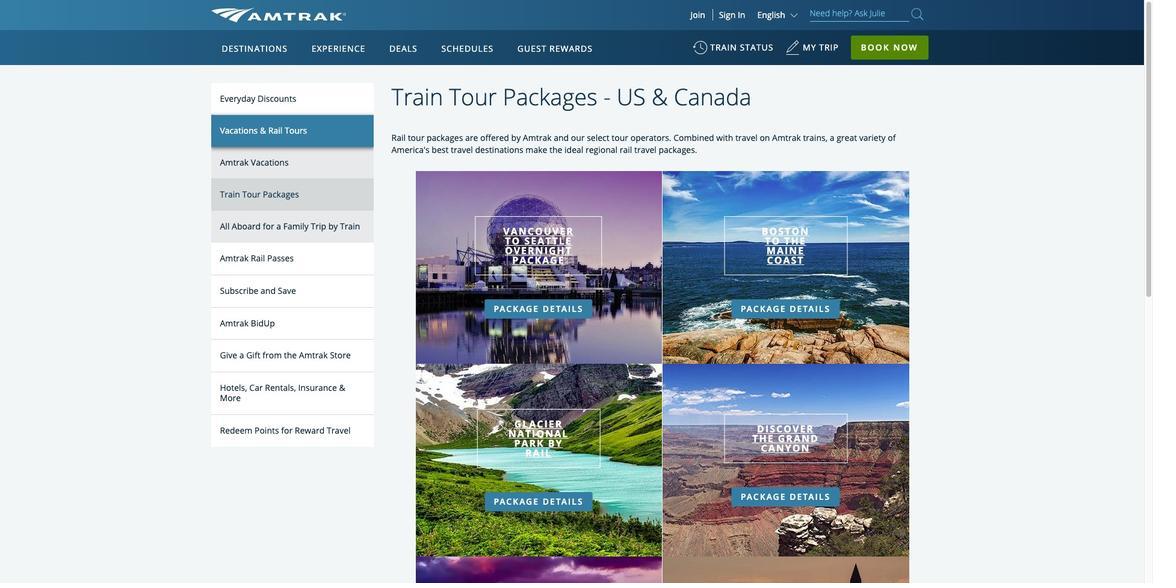 Task type: describe. For each thing, give the bounding box(es) containing it.
discover the grand canyon
[[753, 422, 820, 454]]

secondary navigation
[[211, 83, 392, 583]]

redeem points for reward travel
[[220, 424, 351, 436]]

my
[[803, 42, 817, 53]]

amtrak rail passes
[[220, 252, 294, 264]]

package details for discover the grand canyon
[[741, 491, 831, 502]]

give
[[220, 350, 237, 361]]

packages.
[[659, 144, 698, 155]]

deals button
[[385, 32, 423, 66]]

book
[[862, 42, 891, 53]]

rail left passes
[[251, 252, 265, 264]]

more
[[220, 392, 241, 404]]

trains,
[[804, 132, 828, 143]]

search icon image
[[912, 6, 924, 22]]

train status
[[711, 42, 774, 53]]

operators.
[[631, 132, 672, 143]]

schedules link
[[437, 30, 499, 65]]

join
[[691, 9, 706, 20]]

rewards
[[550, 43, 593, 54]]

tours
[[285, 125, 307, 136]]

amtrak vacations link
[[211, 147, 374, 179]]

all aboard for a family trip by train
[[220, 221, 360, 232]]

Please enter your search item search field
[[810, 6, 910, 22]]

america's
[[392, 144, 430, 155]]

regional
[[586, 144, 618, 155]]

our
[[571, 132, 585, 143]]

train tour packages link
[[211, 179, 374, 211]]

boston to the maine coast
[[762, 224, 810, 267]]

a inside rail tour packages are offered by amtrak and our select tour operators. combined with travel on amtrak trains, a great variety of america's best travel destinations make the ideal regional rail travel packages.
[[830, 132, 835, 143]]

ideal
[[565, 144, 584, 155]]

and inside rail tour packages are offered by amtrak and our select tour operators. combined with travel on amtrak trains, a great variety of america's best travel destinations make the ideal regional rail travel packages.
[[554, 132, 569, 143]]

us
[[617, 81, 646, 112]]

family
[[283, 221, 309, 232]]

canada
[[674, 81, 752, 112]]

english
[[758, 9, 786, 20]]

sign in button
[[720, 9, 746, 20]]

insurance
[[298, 382, 337, 393]]

1 tour from the left
[[408, 132, 425, 143]]

rail left tours
[[268, 125, 283, 136]]

give a gift from the amtrak store link
[[211, 340, 374, 372]]

by inside secondary navigation
[[329, 221, 338, 232]]

boston to the maine coast link
[[725, 216, 848, 275]]

select
[[587, 132, 610, 143]]

2 tour from the left
[[612, 132, 629, 143]]

1 horizontal spatial travel
[[635, 144, 657, 155]]

2 vertical spatial a
[[240, 350, 244, 361]]

sign in
[[720, 9, 746, 20]]

schedules
[[442, 43, 494, 54]]

experience
[[312, 43, 366, 54]]

redeem
[[220, 424, 253, 436]]

my trip button
[[786, 36, 840, 66]]

save
[[278, 285, 296, 296]]

coast
[[768, 253, 805, 267]]

package details link for discover the grand canyon
[[732, 487, 840, 506]]

details for vancouver to seattle overnight package
[[543, 303, 584, 314]]

guest
[[518, 43, 547, 54]]

with
[[717, 132, 734, 143]]

tour for train tour packages
[[242, 189, 261, 200]]

train tour packages
[[220, 189, 299, 200]]

train tour packages - us & canada
[[392, 81, 752, 112]]

boston
[[762, 224, 810, 238]]

make
[[526, 144, 548, 155]]

english button
[[758, 9, 801, 20]]

train for train tour packages - us & canada
[[392, 81, 443, 112]]

2 vertical spatial train
[[340, 221, 360, 232]]

all
[[220, 221, 230, 232]]

rail
[[620, 144, 633, 155]]

vacations & rail tours
[[220, 125, 307, 136]]

regions map image
[[256, 101, 545, 269]]

everyday discounts link
[[211, 83, 374, 116]]

to for overnight
[[505, 234, 521, 247]]

the inside rail tour packages are offered by amtrak and our select tour operators. combined with travel on amtrak trains, a great variety of america's best travel destinations make the ideal regional rail travel packages.
[[550, 144, 563, 155]]

amtrak up make
[[523, 132, 552, 143]]

vancouver to seattle overnight package
[[504, 224, 574, 267]]

bidup
[[251, 317, 275, 329]]

from
[[263, 350, 282, 361]]

guest rewards
[[518, 43, 593, 54]]

subscribe
[[220, 285, 259, 296]]

package details for boston to the maine coast
[[741, 303, 831, 314]]

trip
[[820, 42, 840, 53]]

package inside the vancouver to seattle overnight package
[[513, 253, 565, 267]]

everyday discounts
[[220, 93, 297, 104]]

amtrak rail passes link
[[211, 243, 374, 275]]

amtrak left the bidup at the bottom of the page
[[220, 317, 249, 329]]

package for vancouver to seattle overnight package
[[494, 303, 540, 314]]

all aboard for a family trip by train link
[[211, 211, 374, 243]]

package details link for boston to the maine coast
[[732, 299, 840, 318]]

0 vertical spatial vacations
[[220, 125, 258, 136]]

glacier national park by rail link
[[477, 409, 601, 468]]

vacations & rail tours link
[[211, 115, 374, 147]]

details for boston to the maine coast
[[790, 303, 831, 314]]



Task type: locate. For each thing, give the bounding box(es) containing it.
0 horizontal spatial tour
[[408, 132, 425, 143]]

train up packages at the left top of page
[[392, 81, 443, 112]]

0 horizontal spatial travel
[[451, 144, 473, 155]]

package
[[513, 253, 565, 267], [494, 303, 540, 314], [741, 303, 787, 314], [741, 491, 787, 502], [494, 495, 540, 507]]

by
[[512, 132, 521, 143], [329, 221, 338, 232], [549, 436, 563, 450]]

train
[[392, 81, 443, 112], [220, 189, 240, 200], [340, 221, 360, 232]]

train status link
[[693, 36, 774, 66]]

experience button
[[307, 32, 371, 66]]

by inside rail tour packages are offered by amtrak and our select tour operators. combined with travel on amtrak trains, a great variety of america's best travel destinations make the ideal regional rail travel packages.
[[512, 132, 521, 143]]

rail inside rail tour packages are offered by amtrak and our select tour operators. combined with travel on amtrak trains, a great variety of america's best travel destinations make the ideal regional rail travel packages.
[[392, 132, 406, 143]]

0 vertical spatial by
[[512, 132, 521, 143]]

gift
[[246, 350, 261, 361]]

1 vertical spatial train
[[220, 189, 240, 200]]

amtrak up train tour packages
[[220, 156, 249, 168]]

give a gift from the amtrak store
[[220, 350, 351, 361]]

status
[[740, 42, 774, 53]]

my trip
[[803, 42, 840, 53]]

tour for train tour packages - us & canada
[[449, 81, 497, 112]]

package for discover the grand canyon
[[741, 491, 787, 502]]

tour up aboard
[[242, 189, 261, 200]]

car
[[250, 382, 263, 393]]

application
[[256, 101, 545, 269]]

& inside the hotels, car rentals, insurance & more
[[339, 382, 346, 393]]

1 vertical spatial for
[[281, 424, 293, 436]]

amtrak image
[[211, 8, 346, 22]]

for for points
[[281, 424, 293, 436]]

package details down overnight
[[494, 303, 584, 314]]

package for glacier national park by rail
[[494, 495, 540, 507]]

book now button
[[851, 36, 929, 60]]

amtrak right on
[[773, 132, 802, 143]]

& right us
[[652, 81, 668, 112]]

package details for vancouver to seattle overnight package
[[494, 303, 584, 314]]

package details down park
[[494, 495, 584, 507]]

1 horizontal spatial to
[[766, 234, 781, 247]]

trip
[[311, 221, 326, 232]]

tour
[[408, 132, 425, 143], [612, 132, 629, 143]]

0 horizontal spatial by
[[329, 221, 338, 232]]

package details link down canyon
[[732, 487, 840, 506]]

1 vertical spatial and
[[261, 285, 276, 296]]

banner
[[0, 0, 1145, 278]]

packages up all aboard for a family trip by train
[[263, 189, 299, 200]]

rail inside glacier national park by rail
[[526, 446, 552, 459]]

a left family
[[277, 221, 281, 232]]

destinations button
[[217, 32, 293, 66]]

now
[[894, 42, 919, 53]]

2 horizontal spatial by
[[549, 436, 563, 450]]

2 horizontal spatial &
[[652, 81, 668, 112]]

overnight
[[505, 244, 573, 257]]

-
[[604, 81, 611, 112]]

packages for train tour packages - us & canada
[[503, 81, 598, 112]]

1 vertical spatial tour
[[242, 189, 261, 200]]

package details down canyon
[[741, 491, 831, 502]]

to left seattle
[[505, 234, 521, 247]]

a left gift
[[240, 350, 244, 361]]

grand
[[779, 432, 820, 445]]

to inside boston to the maine coast
[[766, 234, 781, 247]]

tour up america's
[[408, 132, 425, 143]]

of
[[889, 132, 897, 143]]

travel
[[736, 132, 758, 143], [451, 144, 473, 155], [635, 144, 657, 155]]

packages
[[427, 132, 463, 143]]

tour inside "link"
[[242, 189, 261, 200]]

vacations down "everyday"
[[220, 125, 258, 136]]

glacier national park by rail
[[509, 417, 569, 459]]

1 vertical spatial a
[[277, 221, 281, 232]]

deals
[[390, 43, 418, 54]]

national
[[509, 427, 569, 440]]

0 horizontal spatial tour
[[242, 189, 261, 200]]

2 to from the left
[[766, 234, 781, 247]]

0 vertical spatial tour
[[449, 81, 497, 112]]

package for boston to the maine coast
[[741, 303, 787, 314]]

1 horizontal spatial &
[[339, 382, 346, 393]]

package details link down coast
[[732, 299, 840, 318]]

by down glacier
[[549, 436, 563, 450]]

1 horizontal spatial by
[[512, 132, 521, 143]]

0 vertical spatial for
[[263, 221, 274, 232]]

the inside boston to the maine coast
[[785, 234, 807, 247]]

hotels, car rentals, insurance & more link
[[211, 372, 374, 415]]

tour up rail
[[612, 132, 629, 143]]

great
[[837, 132, 858, 143]]

2 vertical spatial &
[[339, 382, 346, 393]]

to
[[505, 234, 521, 247], [766, 234, 781, 247]]

best
[[432, 144, 449, 155]]

0 vertical spatial and
[[554, 132, 569, 143]]

1 horizontal spatial and
[[554, 132, 569, 143]]

banner containing join
[[0, 0, 1145, 278]]

0 horizontal spatial to
[[505, 234, 521, 247]]

& down everyday discounts
[[260, 125, 266, 136]]

package details link down park
[[485, 492, 593, 511]]

by right trip
[[329, 221, 338, 232]]

0 vertical spatial a
[[830, 132, 835, 143]]

amtrak left the store
[[299, 350, 328, 361]]

guest rewards button
[[513, 32, 598, 66]]

& right insurance
[[339, 382, 346, 393]]

0 vertical spatial &
[[652, 81, 668, 112]]

sign
[[720, 9, 736, 20]]

by inside glacier national park by rail
[[549, 436, 563, 450]]

2 horizontal spatial train
[[392, 81, 443, 112]]

travel left on
[[736, 132, 758, 143]]

package details link for glacier national park by rail
[[485, 492, 593, 511]]

everyday
[[220, 93, 256, 104]]

discounts
[[258, 93, 297, 104]]

vancouver to seattle overnight package link
[[475, 216, 603, 275]]

for right points
[[281, 424, 293, 436]]

and inside secondary navigation
[[261, 285, 276, 296]]

tour up are
[[449, 81, 497, 112]]

rentals,
[[265, 382, 296, 393]]

rail up america's
[[392, 132, 406, 143]]

0 horizontal spatial packages
[[263, 189, 299, 200]]

packages down guest rewards popup button
[[503, 81, 598, 112]]

maine
[[767, 244, 805, 257]]

1 vertical spatial by
[[329, 221, 338, 232]]

a left great
[[830, 132, 835, 143]]

destinations
[[476, 144, 524, 155]]

the right "from"
[[284, 350, 297, 361]]

the left ideal
[[550, 144, 563, 155]]

tour
[[449, 81, 497, 112], [242, 189, 261, 200]]

package details for glacier national park by rail
[[494, 495, 584, 507]]

details for glacier national park by rail
[[543, 495, 584, 507]]

to for maine
[[766, 234, 781, 247]]

amtrak vacations
[[220, 156, 289, 168]]

1 horizontal spatial packages
[[503, 81, 598, 112]]

for for aboard
[[263, 221, 274, 232]]

0 horizontal spatial and
[[261, 285, 276, 296]]

1 horizontal spatial tour
[[612, 132, 629, 143]]

0 horizontal spatial a
[[240, 350, 244, 361]]

for
[[263, 221, 274, 232], [281, 424, 293, 436]]

packages inside 'train tour packages' "link"
[[263, 189, 299, 200]]

package details link down overnight
[[485, 299, 593, 318]]

offered
[[481, 132, 509, 143]]

1 vertical spatial packages
[[263, 189, 299, 200]]

park
[[515, 436, 545, 450]]

train up all
[[220, 189, 240, 200]]

by up destinations
[[512, 132, 521, 143]]

travel down are
[[451, 144, 473, 155]]

aboard
[[232, 221, 261, 232]]

glacier
[[515, 417, 563, 430]]

2 horizontal spatial travel
[[736, 132, 758, 143]]

discover
[[758, 422, 815, 435]]

a
[[830, 132, 835, 143], [277, 221, 281, 232], [240, 350, 244, 361]]

on
[[760, 132, 771, 143]]

book now
[[862, 42, 919, 53]]

the up coast
[[785, 234, 807, 247]]

redeem points for reward travel link
[[211, 415, 374, 447]]

1 horizontal spatial tour
[[449, 81, 497, 112]]

are
[[466, 132, 478, 143]]

the inside secondary navigation
[[284, 350, 297, 361]]

&
[[652, 81, 668, 112], [260, 125, 266, 136], [339, 382, 346, 393]]

discover the grand canyon link
[[725, 414, 848, 463]]

package details link
[[485, 299, 593, 318], [732, 299, 840, 318], [732, 487, 840, 506], [485, 492, 593, 511]]

vancouver
[[504, 224, 574, 238]]

packages for train tour packages
[[263, 189, 299, 200]]

0 horizontal spatial &
[[260, 125, 266, 136]]

amtrak bidup
[[220, 317, 275, 329]]

0 horizontal spatial train
[[220, 189, 240, 200]]

package details down coast
[[741, 303, 831, 314]]

train for train tour packages
[[220, 189, 240, 200]]

and left the 'save' at the left of page
[[261, 285, 276, 296]]

seattle
[[525, 234, 573, 247]]

1 horizontal spatial for
[[281, 424, 293, 436]]

for right aboard
[[263, 221, 274, 232]]

train right trip
[[340, 221, 360, 232]]

details for discover the grand canyon
[[790, 491, 831, 502]]

vacations down vacations & rail tours
[[251, 156, 289, 168]]

amtrak up subscribe
[[220, 252, 249, 264]]

1 horizontal spatial train
[[340, 221, 360, 232]]

travel down operators.
[[635, 144, 657, 155]]

2 horizontal spatial a
[[830, 132, 835, 143]]

the left the grand
[[753, 432, 775, 445]]

to inside the vancouver to seattle overnight package
[[505, 234, 521, 247]]

0 vertical spatial packages
[[503, 81, 598, 112]]

1 vertical spatial &
[[260, 125, 266, 136]]

in
[[738, 9, 746, 20]]

1 to from the left
[[505, 234, 521, 247]]

the inside discover the grand canyon
[[753, 432, 775, 445]]

train
[[711, 42, 738, 53]]

1 vertical spatial vacations
[[251, 156, 289, 168]]

to up coast
[[766, 234, 781, 247]]

rail down national
[[526, 446, 552, 459]]

destinations
[[222, 43, 288, 54]]

hotels, car rentals, insurance & more
[[220, 382, 346, 404]]

package details link for vancouver to seattle overnight package
[[485, 299, 593, 318]]

0 horizontal spatial for
[[263, 221, 274, 232]]

2 vertical spatial by
[[549, 436, 563, 450]]

train inside "link"
[[220, 189, 240, 200]]

1 horizontal spatial a
[[277, 221, 281, 232]]

subscribe and save
[[220, 285, 296, 296]]

variety
[[860, 132, 886, 143]]

combined
[[674, 132, 715, 143]]

and left our
[[554, 132, 569, 143]]

packages
[[503, 81, 598, 112], [263, 189, 299, 200]]

passes
[[267, 252, 294, 264]]

rail tour packages are offered by amtrak and our select tour operators. combined with travel on amtrak trains, a great variety of america's best travel destinations make the ideal regional rail travel packages.
[[392, 132, 897, 155]]

0 vertical spatial train
[[392, 81, 443, 112]]



Task type: vqa. For each thing, say whether or not it's contained in the screenshot.
left by
yes



